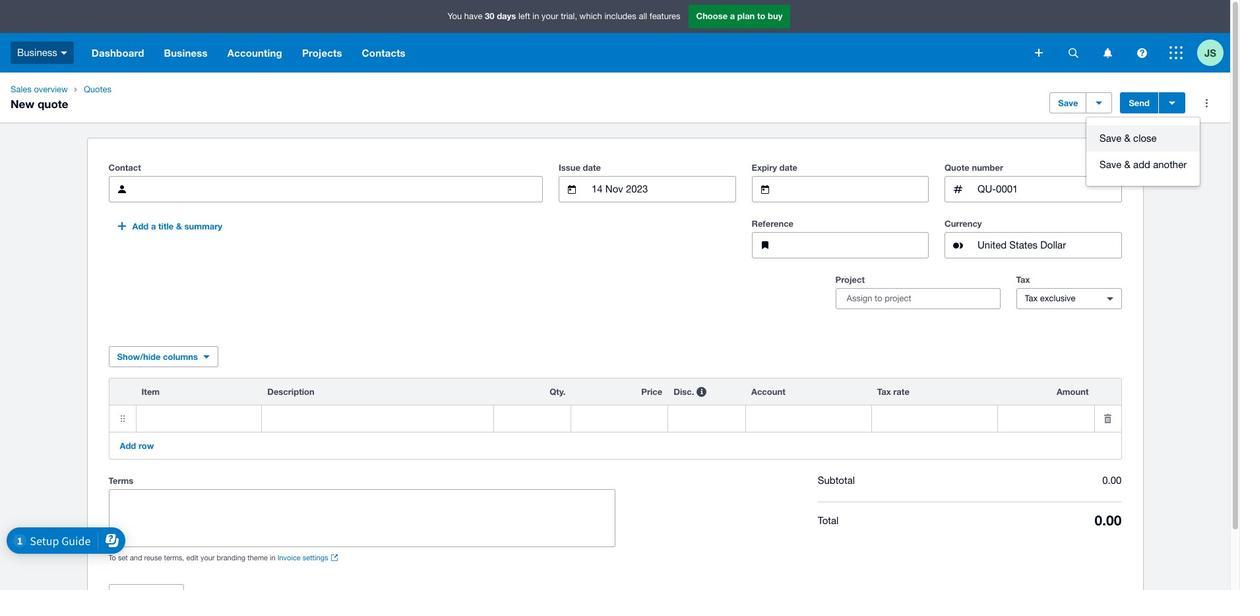 Task type: describe. For each thing, give the bounding box(es) containing it.
choose
[[697, 11, 728, 21]]

Price field
[[572, 406, 668, 432]]

Description text field
[[262, 406, 493, 432]]

settings
[[303, 554, 328, 562]]

Reference text field
[[784, 233, 929, 258]]

Item field
[[136, 406, 262, 432]]

invoice
[[278, 554, 301, 562]]

remove row image
[[1095, 406, 1122, 432]]

terms
[[109, 476, 133, 486]]

description
[[267, 387, 315, 397]]

terms,
[[164, 554, 184, 562]]

qty.
[[550, 387, 566, 397]]

group containing save & close
[[1087, 117, 1201, 186]]

0.00 for subtotal
[[1103, 475, 1122, 486]]

branding
[[217, 554, 246, 562]]

Issue date field
[[591, 177, 736, 202]]

save button
[[1050, 92, 1087, 114]]

save & add another
[[1100, 159, 1187, 170]]

Disc. field
[[669, 406, 746, 432]]

a for add
[[151, 221, 156, 232]]

tax exclusive button
[[1017, 288, 1122, 310]]

all
[[639, 11, 648, 21]]

overflow menu image
[[1194, 90, 1220, 116]]

issue date
[[559, 162, 601, 173]]

save for save
[[1059, 98, 1079, 108]]

features
[[650, 11, 681, 21]]

line items element
[[109, 378, 1122, 460]]

1 vertical spatial in
[[270, 554, 276, 562]]

quotes link
[[78, 83, 117, 96]]

Account field
[[746, 406, 872, 432]]

save for save & close
[[1100, 133, 1122, 144]]

issue
[[559, 162, 581, 173]]

svg image inside business popup button
[[61, 51, 67, 55]]

your for reuse
[[201, 554, 215, 562]]

theme
[[248, 554, 268, 562]]

js
[[1205, 47, 1217, 58]]

show/hide
[[117, 352, 161, 362]]

0.00 for total
[[1095, 513, 1122, 529]]

& for close
[[1125, 133, 1131, 144]]

tax for tax rate
[[878, 387, 891, 397]]

exclusive
[[1041, 294, 1076, 304]]

a for choose
[[730, 11, 735, 21]]

Qty. field
[[494, 406, 571, 432]]

add
[[1134, 159, 1151, 170]]

subtotal
[[818, 475, 855, 486]]

disc.
[[674, 387, 694, 397]]

new quote
[[11, 97, 68, 111]]

date for issue date
[[583, 162, 601, 173]]

Quote number text field
[[977, 177, 1122, 202]]

edit
[[186, 554, 199, 562]]

js button
[[1198, 33, 1231, 73]]

add row button
[[112, 436, 162, 457]]

quote number
[[945, 162, 1004, 173]]

quote
[[945, 162, 970, 173]]

overview
[[34, 84, 68, 94]]

which
[[580, 11, 602, 21]]

in inside you have 30 days left in your trial, which includes all features
[[533, 11, 539, 21]]

Terms text field
[[109, 490, 615, 547]]

show/hide columns
[[117, 352, 198, 362]]

tax rate
[[878, 387, 910, 397]]

Project field
[[836, 288, 1000, 310]]

Currency field
[[977, 233, 1122, 258]]

2 vertical spatial &
[[176, 221, 182, 232]]

send button
[[1121, 92, 1159, 114]]

tax for tax exclusive
[[1025, 294, 1038, 304]]

Tax rate field
[[872, 406, 998, 432]]

includes
[[605, 11, 637, 21]]

sales overview
[[11, 84, 68, 94]]

days
[[497, 11, 516, 21]]

account
[[752, 387, 786, 397]]

number
[[972, 162, 1004, 173]]



Task type: locate. For each thing, give the bounding box(es) containing it.
summary
[[184, 221, 222, 232]]

a left the plan
[[730, 11, 735, 21]]

add for add a title & summary
[[132, 221, 149, 232]]

total
[[818, 515, 839, 527]]

tax
[[1017, 275, 1030, 285], [1025, 294, 1038, 304], [878, 387, 891, 397]]

&
[[1125, 133, 1131, 144], [1125, 159, 1131, 170], [176, 221, 182, 232]]

1 vertical spatial add
[[120, 441, 136, 451]]

business
[[17, 47, 57, 58], [164, 47, 208, 59]]

save for save & add another
[[1100, 159, 1122, 170]]

save
[[1059, 98, 1079, 108], [1100, 133, 1122, 144], [1100, 159, 1122, 170]]

0 vertical spatial tax
[[1017, 275, 1030, 285]]

1 vertical spatial a
[[151, 221, 156, 232]]

business button
[[0, 33, 82, 73]]

reference
[[752, 218, 794, 229]]

a left title
[[151, 221, 156, 232]]

show/hide columns button
[[109, 346, 218, 368]]

Expiry date field
[[784, 177, 929, 202]]

expiry
[[752, 162, 777, 173]]

a inside button
[[151, 221, 156, 232]]

dashboard link
[[82, 33, 154, 73]]

add left title
[[132, 221, 149, 232]]

0 vertical spatial your
[[542, 11, 559, 21]]

send
[[1129, 98, 1150, 108]]

1 date from the left
[[583, 162, 601, 173]]

0 vertical spatial add
[[132, 221, 149, 232]]

tax inside line items element
[[878, 387, 891, 397]]

currency
[[945, 218, 982, 229]]

tax up "tax exclusive"
[[1017, 275, 1030, 285]]

tax for tax
[[1017, 275, 1030, 285]]

buy
[[768, 11, 783, 21]]

& for add
[[1125, 159, 1131, 170]]

quotes
[[84, 84, 112, 94]]

0 vertical spatial 0.00
[[1103, 475, 1122, 486]]

new
[[11, 97, 34, 111]]

save & add another button
[[1087, 152, 1201, 178]]

contacts button
[[352, 33, 416, 73]]

business inside popup button
[[17, 47, 57, 58]]

0.00
[[1103, 475, 1122, 486], [1095, 513, 1122, 529]]

reuse
[[144, 554, 162, 562]]

& inside 'button'
[[1125, 159, 1131, 170]]

have
[[464, 11, 483, 21]]

svg image left js
[[1170, 46, 1183, 59]]

in right left
[[533, 11, 539, 21]]

Contact field
[[140, 177, 542, 202]]

add a title & summary button
[[109, 216, 230, 237]]

0 vertical spatial a
[[730, 11, 735, 21]]

0 horizontal spatial date
[[583, 162, 601, 173]]

your
[[542, 11, 559, 21], [201, 554, 215, 562]]

contacts
[[362, 47, 406, 59]]

sales overview link
[[5, 83, 73, 96]]

trial,
[[561, 11, 577, 21]]

save inside 'button'
[[1100, 159, 1122, 170]]

1 horizontal spatial svg image
[[1170, 46, 1183, 59]]

1 vertical spatial &
[[1125, 159, 1131, 170]]

tax inside popup button
[[1025, 294, 1038, 304]]

1 vertical spatial 0.00
[[1095, 513, 1122, 529]]

row
[[139, 441, 154, 451]]

item
[[142, 387, 160, 397]]

2 vertical spatial tax
[[878, 387, 891, 397]]

0 horizontal spatial in
[[270, 554, 276, 562]]

columns
[[163, 352, 198, 362]]

to set and reuse terms, edit your branding theme in invoice settings
[[109, 554, 328, 562]]

0 horizontal spatial your
[[201, 554, 215, 562]]

sales
[[11, 84, 32, 94]]

in
[[533, 11, 539, 21], [270, 554, 276, 562]]

date
[[583, 162, 601, 173], [780, 162, 798, 173]]

and
[[130, 554, 142, 562]]

tax left rate
[[878, 387, 891, 397]]

accounting button
[[218, 33, 292, 73]]

0 horizontal spatial business
[[17, 47, 57, 58]]

add row
[[120, 441, 154, 451]]

svg image up overview
[[61, 51, 67, 55]]

navigation containing dashboard
[[82, 33, 1026, 73]]

set
[[118, 554, 128, 562]]

0 vertical spatial save
[[1059, 98, 1079, 108]]

amount
[[1057, 387, 1089, 397]]

to
[[758, 11, 766, 21]]

left
[[519, 11, 530, 21]]

1 vertical spatial save
[[1100, 133, 1122, 144]]

in right theme
[[270, 554, 276, 562]]

to
[[109, 554, 116, 562]]

expiry date
[[752, 162, 798, 173]]

add inside line items element
[[120, 441, 136, 451]]

save & close button
[[1087, 125, 1201, 152]]

svg image
[[1170, 46, 1183, 59], [61, 51, 67, 55]]

1 vertical spatial your
[[201, 554, 215, 562]]

another
[[1154, 159, 1187, 170]]

1 horizontal spatial business
[[164, 47, 208, 59]]

your left trial,
[[542, 11, 559, 21]]

svg image
[[1069, 48, 1079, 58], [1104, 48, 1112, 58], [1137, 48, 1147, 58], [1035, 49, 1043, 57]]

0 vertical spatial in
[[533, 11, 539, 21]]

add left row
[[120, 441, 136, 451]]

Amount field
[[998, 406, 1095, 432]]

1 horizontal spatial in
[[533, 11, 539, 21]]

1 vertical spatial tax
[[1025, 294, 1038, 304]]

a
[[730, 11, 735, 21], [151, 221, 156, 232]]

& left close
[[1125, 133, 1131, 144]]

projects
[[302, 47, 342, 59]]

0 horizontal spatial svg image
[[61, 51, 67, 55]]

date for expiry date
[[780, 162, 798, 173]]

your inside you have 30 days left in your trial, which includes all features
[[542, 11, 559, 21]]

& right title
[[176, 221, 182, 232]]

add
[[132, 221, 149, 232], [120, 441, 136, 451]]

list box
[[1087, 117, 1201, 186]]

save & close
[[1100, 133, 1157, 144]]

rate
[[894, 387, 910, 397]]

drag handle image
[[109, 406, 136, 432]]

close
[[1134, 133, 1157, 144]]

dashboard
[[92, 47, 144, 59]]

0 vertical spatial &
[[1125, 133, 1131, 144]]

your right edit
[[201, 554, 215, 562]]

you
[[448, 11, 462, 21]]

project
[[836, 275, 865, 285]]

1 horizontal spatial date
[[780, 162, 798, 173]]

price
[[642, 387, 663, 397]]

banner containing js
[[0, 0, 1231, 73]]

title
[[158, 221, 174, 232]]

business inside dropdown button
[[164, 47, 208, 59]]

accounting
[[228, 47, 282, 59]]

plan
[[738, 11, 755, 21]]

0 horizontal spatial a
[[151, 221, 156, 232]]

& left add
[[1125, 159, 1131, 170]]

group
[[1087, 117, 1201, 186]]

tax exclusive
[[1025, 294, 1076, 304]]

choose a plan to buy
[[697, 11, 783, 21]]

2 vertical spatial save
[[1100, 159, 1122, 170]]

contact
[[109, 162, 141, 173]]

date right the issue
[[583, 162, 601, 173]]

1 horizontal spatial your
[[542, 11, 559, 21]]

1 horizontal spatial a
[[730, 11, 735, 21]]

you have 30 days left in your trial, which includes all features
[[448, 11, 681, 21]]

date right expiry
[[780, 162, 798, 173]]

add for add row
[[120, 441, 136, 451]]

list box containing save & close
[[1087, 117, 1201, 186]]

30
[[485, 11, 495, 21]]

navigation
[[82, 33, 1026, 73]]

business button
[[154, 33, 218, 73]]

add a title & summary
[[132, 221, 222, 232]]

invoice settings link
[[278, 553, 339, 564]]

your for days
[[542, 11, 559, 21]]

tax left exclusive
[[1025, 294, 1038, 304]]

quote
[[38, 97, 68, 111]]

banner
[[0, 0, 1231, 73]]

2 date from the left
[[780, 162, 798, 173]]

projects button
[[292, 33, 352, 73]]



Task type: vqa. For each thing, say whether or not it's contained in the screenshot.
plan
yes



